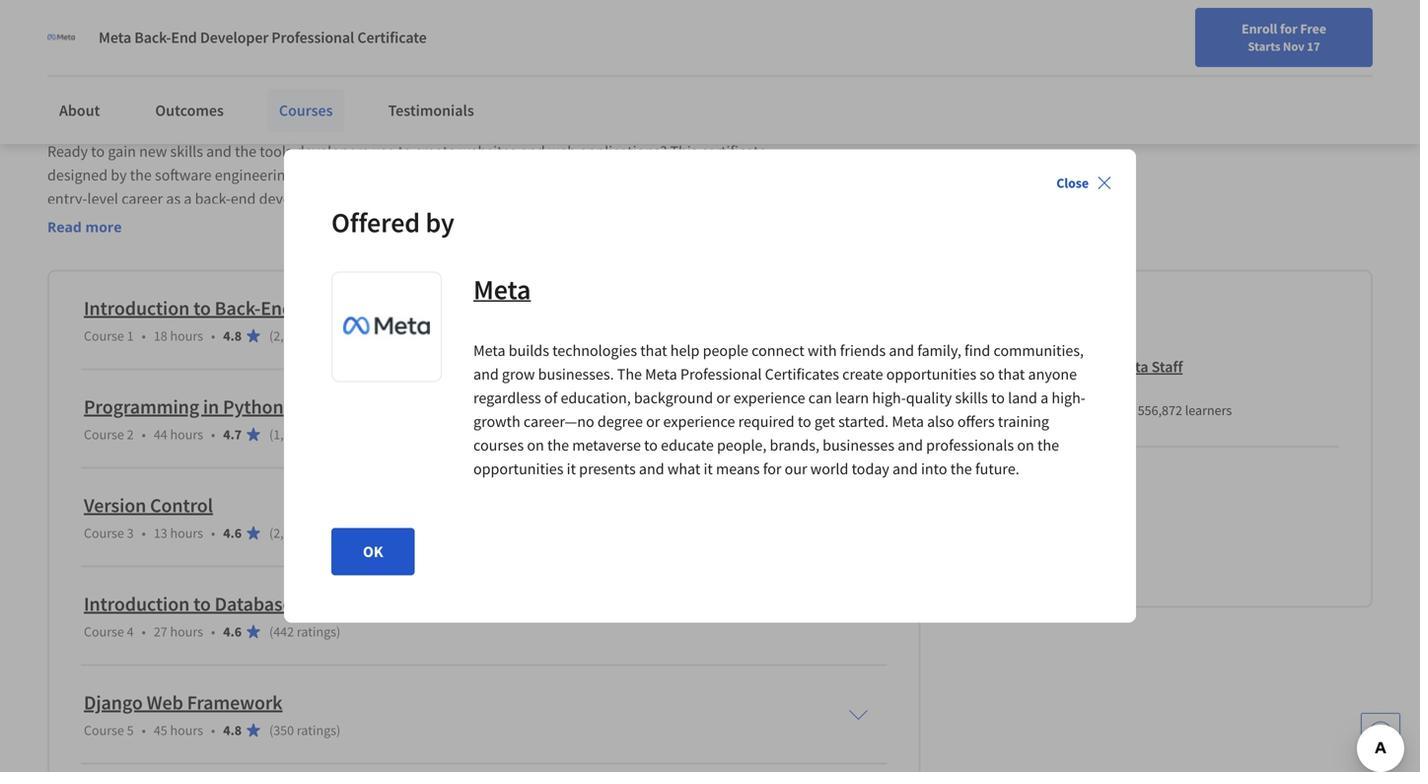 Task type: vqa. For each thing, say whether or not it's contained in the screenshot.
Introduction to the top
yes



Task type: locate. For each thing, give the bounding box(es) containing it.
on
[[527, 435, 544, 455], [1017, 435, 1034, 455]]

of down the websites
[[494, 165, 507, 185]]

introduction up the 1
[[84, 296, 190, 320]]

to left databases
[[193, 592, 211, 616]]

( 2,470 ratings )
[[269, 524, 351, 542]]

4.7
[[223, 426, 242, 443]]

certificate
[[357, 28, 427, 47], [199, 81, 321, 115]]

1 horizontal spatial development
[[415, 592, 528, 616]]

course left 3
[[84, 524, 124, 542]]

web
[[147, 690, 183, 715]]

experience up educate
[[663, 412, 735, 432]]

that right so
[[998, 364, 1025, 384]]

course 5 • 45 hours •
[[84, 721, 215, 739]]

read
[[47, 217, 82, 236]]

•
[[142, 327, 146, 345], [211, 327, 215, 345], [142, 426, 146, 443], [211, 426, 215, 443], [142, 524, 146, 542], [211, 524, 215, 542], [142, 623, 146, 641], [211, 623, 215, 641], [142, 721, 146, 739], [211, 721, 215, 739]]

about
[[59, 101, 100, 120]]

banner navigation
[[16, 0, 555, 39]]

hours right 27
[[170, 623, 203, 641]]

by right future.
[[1053, 473, 1073, 498]]

1 horizontal spatial back-
[[215, 296, 261, 320]]

1 horizontal spatial or
[[716, 388, 730, 408]]

course
[[360, 81, 438, 115]]

hours right 44
[[170, 426, 203, 443]]

introduction to databases for back-end development link
[[84, 592, 528, 616]]

end
[[171, 28, 197, 47], [261, 296, 293, 320], [379, 592, 411, 616]]

to
[[91, 141, 105, 161], [398, 141, 412, 161], [193, 296, 211, 320], [991, 388, 1005, 408], [798, 412, 811, 432], [644, 435, 658, 455], [193, 592, 211, 616]]

about link
[[47, 89, 112, 132]]

enroll for free starts nov 17
[[1242, 20, 1327, 54]]

2 introduction from the top
[[84, 592, 190, 616]]

( 442 ratings )
[[269, 623, 341, 641]]

5 ( from the top
[[269, 721, 273, 739]]

0 horizontal spatial skills
[[170, 141, 203, 161]]

) right 2,470
[[347, 524, 351, 542]]

1 hours from the top
[[170, 327, 203, 345]]

applications?
[[579, 141, 667, 161]]

offered down meta—the
[[331, 205, 420, 240]]

( down python
[[269, 426, 273, 443]]

skills up "software"
[[170, 141, 203, 161]]

by down gain
[[111, 165, 127, 185]]

create inside meta builds technologies that help people connect with friends and family, find communities, and grow businesses. the meta professional certificates create opportunities so that anyone regardless of education, background or experience can learn high-quality skills to land a high- growth career—no degree or experience required to get started. meta also offers training courses on the metaverse to educate people, brands, businesses and professionals on the opportunities it presents and what it means for our world today and into the future.
[[842, 364, 883, 384]]

1 horizontal spatial of
[[544, 388, 558, 408]]

the down training
[[1038, 435, 1059, 455]]

it
[[567, 459, 576, 479], [704, 459, 713, 479]]

to left land
[[991, 388, 1005, 408]]

for left our
[[763, 459, 782, 479]]

or
[[716, 388, 730, 408], [646, 412, 660, 432]]

2 horizontal spatial end
[[379, 592, 411, 616]]

2 horizontal spatial professional
[[680, 364, 762, 384]]

and left 'family,'
[[889, 341, 914, 361]]

to left get in the right bottom of the page
[[798, 412, 811, 432]]

meta up 'builds'
[[473, 272, 531, 307]]

web
[[548, 141, 576, 161]]

1 horizontal spatial on
[[1017, 435, 1034, 455]]

4 course from the top
[[84, 623, 124, 641]]

1 vertical spatial offered
[[986, 473, 1049, 498]]

end down "ok" button
[[379, 592, 411, 616]]

2 4.6 from the top
[[223, 623, 242, 641]]

ratings right 350
[[297, 721, 336, 739]]

course 2 • 44 hours •
[[84, 426, 215, 443]]

the
[[235, 141, 257, 161], [130, 165, 152, 185], [547, 435, 569, 455], [1038, 435, 1059, 455], [951, 459, 972, 479]]

1 vertical spatial create
[[842, 364, 883, 384]]

meta left staff
[[1116, 357, 1149, 377]]

4.6 down databases
[[223, 623, 242, 641]]

1 vertical spatial a
[[1041, 388, 1049, 408]]

courses left 9
[[279, 101, 333, 120]]

taught
[[1047, 357, 1093, 377]]

0 vertical spatial introduction
[[84, 296, 190, 320]]

the up engineering
[[235, 141, 257, 161]]

0 vertical spatial development
[[297, 296, 410, 320]]

0 vertical spatial skills
[[170, 141, 203, 161]]

and up regardless
[[473, 364, 499, 384]]

by inside taught by meta staff meta
[[1096, 357, 1113, 377]]

1 vertical spatial of
[[544, 388, 558, 408]]

meta down quality
[[892, 412, 924, 432]]

the down career—no
[[547, 435, 569, 455]]

courses right 131
[[1070, 401, 1116, 419]]

new
[[929, 62, 955, 80]]

1 horizontal spatial it
[[704, 459, 713, 479]]

( down framework at the left bottom
[[269, 721, 273, 739]]

learn
[[835, 388, 869, 408]]

1 vertical spatial offered by
[[986, 473, 1073, 498]]

1 vertical spatial professional
[[47, 81, 193, 115]]

0 horizontal spatial of
[[494, 165, 507, 185]]

ratings
[[307, 327, 347, 345], [307, 426, 347, 443], [307, 524, 347, 542], [297, 623, 336, 641], [297, 721, 336, 739]]

databases
[[215, 592, 301, 616]]

0 horizontal spatial offered
[[331, 205, 420, 240]]

level
[[87, 189, 118, 209]]

control
[[150, 493, 213, 518]]

1 vertical spatial courses
[[1070, 401, 1116, 419]]

meta
[[99, 28, 131, 47], [473, 272, 531, 307], [473, 341, 506, 361], [1116, 357, 1149, 377], [645, 364, 677, 384], [1047, 380, 1075, 397], [892, 412, 924, 432]]

or down people
[[716, 388, 730, 408]]

0 horizontal spatial high-
[[872, 388, 906, 408]]

professionals
[[926, 435, 1014, 455]]

2 on from the left
[[1017, 435, 1034, 455]]

version control link
[[84, 493, 213, 518]]

offered by dialog
[[284, 149, 1136, 623]]

0 horizontal spatial it
[[567, 459, 576, 479]]

on down career—no
[[527, 435, 544, 455]]

4.8 for framework
[[223, 721, 242, 739]]

skills inside meta builds technologies that help people connect with friends and family, find communities, and grow businesses. the meta professional certificates create opportunities so that anyone regardless of education, background or experience can learn high-quality skills to land a high- growth career—no degree or experience required to get started. meta also offers training courses on the metaverse to educate people, brands, businesses and professionals on the opportunities it presents and what it means for our world today and into the future.
[[955, 388, 988, 408]]

5 hours from the top
[[170, 721, 203, 739]]

to left educate
[[644, 435, 658, 455]]

more
[[85, 217, 122, 236]]

1 vertical spatial certificate
[[199, 81, 321, 115]]

course for django web framework
[[84, 721, 124, 739]]

2 4.8 from the top
[[223, 721, 242, 739]]

and up facebook
[[520, 141, 545, 161]]

introduction up 4
[[84, 592, 190, 616]]

this
[[670, 141, 698, 161]]

( up databases
[[269, 524, 273, 542]]

create up creators
[[415, 141, 456, 161]]

1 horizontal spatial end
[[261, 296, 293, 320]]

ratings right 2,529
[[307, 327, 347, 345]]

1 vertical spatial experience
[[663, 412, 735, 432]]

45
[[154, 721, 167, 739]]

taught by meta staff image
[[989, 357, 1032, 401]]

or down background
[[646, 412, 660, 432]]

0 horizontal spatial opportunities
[[473, 459, 564, 479]]

create down friends
[[842, 364, 883, 384]]

outcomes
[[155, 101, 224, 120]]

) right 350
[[336, 721, 341, 739]]

0 vertical spatial 4.8
[[223, 327, 242, 345]]

of inside meta builds technologies that help people connect with friends and family, find communities, and grow businesses. the meta professional certificates create opportunities so that anyone regardless of education, background or experience can learn high-quality skills to land a high- growth career—no degree or experience required to get started. meta also offers training courses on the metaverse to educate people, brands, businesses and professionals on the opportunities it presents and what it means for our world today and into the future.
[[544, 388, 558, 408]]

• down framework at the left bottom
[[211, 721, 215, 739]]

0 vertical spatial opportunities
[[886, 364, 977, 384]]

( 2,529 ratings )
[[269, 327, 351, 345]]

introduction for introduction to databases for back-end development
[[84, 592, 190, 616]]

5 course from the top
[[84, 721, 124, 739]]

version
[[84, 493, 146, 518]]

for left an
[[787, 165, 806, 185]]

close button
[[1049, 165, 1120, 201]]

find your new career
[[872, 62, 996, 80]]

on down training
[[1017, 435, 1034, 455]]

also
[[927, 412, 954, 432]]

find
[[965, 341, 991, 361]]

0 horizontal spatial professional
[[47, 81, 193, 115]]

1 horizontal spatial a
[[1041, 388, 1049, 408]]

offered
[[331, 205, 420, 240], [986, 473, 1049, 498]]

1 vertical spatial or
[[646, 412, 660, 432]]

course for introduction to back-end development
[[84, 327, 124, 345]]

0 horizontal spatial end
[[171, 28, 197, 47]]

back-
[[195, 189, 231, 209]]

( for back-
[[269, 327, 273, 345]]

( down databases
[[269, 623, 273, 641]]

outcomes link
[[143, 89, 236, 132]]

course left '5'
[[84, 721, 124, 739]]

0 vertical spatial back-
[[134, 28, 171, 47]]

1 4.8 from the top
[[223, 327, 242, 345]]

create
[[415, 141, 456, 161], [842, 364, 883, 384]]

certificate up course
[[357, 28, 427, 47]]

learners
[[1185, 401, 1232, 419]]

0 horizontal spatial a
[[184, 189, 192, 209]]

2 it from the left
[[704, 459, 713, 479]]

degree
[[598, 412, 643, 432]]

2 vertical spatial back-
[[333, 592, 379, 616]]

shopping cart: 1 item image
[[1015, 54, 1053, 86]]

offered by down meta—the
[[331, 205, 454, 240]]

3 ( from the top
[[269, 524, 273, 542]]

0 vertical spatial a
[[184, 189, 192, 209]]

2 hours from the top
[[170, 426, 203, 443]]

developer
[[200, 28, 268, 47]]

it right what
[[704, 459, 713, 479]]

professional
[[272, 28, 354, 47], [47, 81, 193, 115], [680, 364, 762, 384]]

to left gain
[[91, 141, 105, 161]]

offered by down training
[[986, 473, 1073, 498]]

131
[[1047, 401, 1067, 419]]

for inside meta builds technologies that help people connect with friends and family, find communities, and grow businesses. the meta professional certificates create opportunities so that anyone regardless of education, background or experience can learn high-quality skills to land a high- growth career—no degree or experience required to get started. meta also offers training courses on the metaverse to educate people, brands, businesses and professionals on the opportunities it presents and what it means for our world today and into the future.
[[763, 459, 782, 479]]

2 vertical spatial professional
[[680, 364, 762, 384]]

quality
[[906, 388, 952, 408]]

communities,
[[994, 341, 1084, 361]]

hours right 18
[[170, 327, 203, 345]]

1 ( from the top
[[269, 327, 273, 345]]

opportunities down courses
[[473, 459, 564, 479]]

by right taught
[[1096, 357, 1113, 377]]

1 vertical spatial 4.6
[[223, 623, 242, 641]]

3 course from the top
[[84, 524, 124, 542]]

0 vertical spatial courses
[[279, 101, 333, 120]]

staff
[[1152, 357, 1183, 377]]

development
[[297, 296, 410, 320], [415, 592, 528, 616]]

course left 4
[[84, 623, 124, 641]]

4 ( from the top
[[269, 623, 273, 641]]

for
[[1280, 20, 1298, 37], [787, 165, 806, 185], [763, 459, 782, 479], [305, 592, 329, 616]]

with
[[808, 341, 837, 361]]

0 vertical spatial of
[[494, 165, 507, 185]]

1 vertical spatial 4.8
[[223, 721, 242, 739]]

experience up required at the right bottom of page
[[734, 388, 805, 408]]

high- down anyone
[[1052, 388, 1086, 408]]

into
[[921, 459, 947, 479]]

0 vertical spatial experience
[[734, 388, 805, 408]]

) right 2,529
[[347, 327, 351, 345]]

a right land
[[1041, 388, 1049, 408]]

• right the 1
[[142, 327, 146, 345]]

1 course from the top
[[84, 327, 124, 345]]

ratings for framework
[[297, 721, 336, 739]]

2 course from the top
[[84, 426, 124, 443]]

certificate,
[[701, 141, 770, 161]]

nov
[[1283, 38, 1305, 54]]

2 ( from the top
[[269, 426, 273, 443]]

the up career
[[130, 165, 152, 185]]

0 horizontal spatial on
[[527, 435, 544, 455]]

courses link
[[267, 89, 345, 132]]

end up 2,529
[[261, 296, 293, 320]]

a right as
[[184, 189, 192, 209]]

1 introduction from the top
[[84, 296, 190, 320]]

0 vertical spatial end
[[171, 28, 197, 47]]

it left presents
[[567, 459, 576, 479]]

( down introduction to back-end development link
[[269, 327, 273, 345]]

4.8 down introduction to back-end development
[[223, 327, 242, 345]]

None search field
[[281, 52, 607, 91]]

1 vertical spatial opportunities
[[473, 459, 564, 479]]

0 horizontal spatial back-
[[134, 28, 171, 47]]

1 horizontal spatial create
[[842, 364, 883, 384]]

1 horizontal spatial that
[[998, 364, 1025, 384]]

hours right 45
[[170, 721, 203, 739]]

offered by inside dialog
[[331, 205, 454, 240]]

0 vertical spatial offered
[[331, 205, 420, 240]]

0 vertical spatial offered by
[[331, 205, 454, 240]]

started.
[[838, 412, 889, 432]]

4 hours from the top
[[170, 623, 203, 641]]

technologies
[[552, 341, 637, 361]]

offered down professionals in the bottom right of the page
[[986, 473, 1049, 498]]

hours right 13
[[170, 524, 203, 542]]

for up nov at the right top
[[1280, 20, 1298, 37]]

course left the 1
[[84, 327, 124, 345]]

certificate up tools
[[199, 81, 321, 115]]

) down introduction to databases for back-end development
[[336, 623, 341, 641]]

0 horizontal spatial that
[[640, 341, 667, 361]]

0 vertical spatial that
[[640, 341, 667, 361]]

4.6 for to
[[223, 623, 242, 641]]

testimonials
[[388, 101, 474, 120]]

2 horizontal spatial back-
[[333, 592, 379, 616]]

4.6 left 2,470
[[223, 524, 242, 542]]

of up career—no
[[544, 388, 558, 408]]

your
[[900, 62, 926, 80]]

of inside 'ready to gain new skills and the tools developers use to create websites and web applications? this certificate, designed by the software engineering experts at  meta—the creators of facebook and instagram, will prepare you for an entry-level career as a back-end developer. read more'
[[494, 165, 507, 185]]

opportunities up quality
[[886, 364, 977, 384]]

18
[[154, 327, 167, 345]]

0 horizontal spatial offered by
[[331, 205, 454, 240]]

) for framework
[[336, 721, 341, 739]]

enroll
[[1242, 20, 1278, 37]]

0 vertical spatial 4.6
[[223, 524, 242, 542]]

meta image
[[47, 24, 75, 51]]

by down creators
[[426, 205, 454, 240]]

1 4.6 from the top
[[223, 524, 242, 542]]

high- up started.
[[872, 388, 906, 408]]

skills up offers
[[955, 388, 988, 408]]

0 horizontal spatial or
[[646, 412, 660, 432]]

• down introduction to back-end development link
[[211, 327, 215, 345]]

1 horizontal spatial professional
[[272, 28, 354, 47]]

and down applications?
[[577, 165, 602, 185]]

ratings for back-
[[307, 327, 347, 345]]

13
[[154, 524, 167, 542]]

1 vertical spatial skills
[[955, 388, 988, 408]]

introduction for introduction to back-end development
[[84, 296, 190, 320]]

1 horizontal spatial high-
[[1052, 388, 1086, 408]]

0 vertical spatial create
[[415, 141, 456, 161]]

course left '2'
[[84, 426, 124, 443]]

0 horizontal spatial create
[[415, 141, 456, 161]]

testimonials link
[[376, 89, 486, 132]]

2 vertical spatial end
[[379, 592, 411, 616]]

offered by
[[331, 205, 454, 240], [986, 473, 1073, 498]]

experience
[[734, 388, 805, 408], [663, 412, 735, 432]]

1 vertical spatial introduction
[[84, 592, 190, 616]]

and
[[206, 141, 232, 161], [520, 141, 545, 161], [577, 165, 602, 185], [889, 341, 914, 361], [473, 364, 499, 384], [898, 435, 923, 455], [639, 459, 664, 479], [893, 459, 918, 479]]

end left "developer"
[[171, 28, 197, 47]]

0 vertical spatial certificate
[[357, 28, 427, 47]]

0 horizontal spatial development
[[297, 296, 410, 320]]

2,529
[[273, 327, 304, 345]]

4.6
[[223, 524, 242, 542], [223, 623, 242, 641]]

1 horizontal spatial skills
[[955, 388, 988, 408]]



Task type: describe. For each thing, give the bounding box(es) containing it.
1 vertical spatial development
[[415, 592, 528, 616]]

3
[[127, 524, 134, 542]]

( for framework
[[269, 721, 273, 739]]

in
[[203, 394, 219, 419]]

to right 'use'
[[398, 141, 412, 161]]

1 horizontal spatial offered
[[986, 473, 1049, 498]]

course for introduction to databases for back-end development
[[84, 623, 124, 641]]

• down databases
[[211, 623, 215, 641]]

meta up grow
[[473, 341, 506, 361]]

land
[[1008, 388, 1038, 408]]

meta back-end developer professional certificate
[[99, 28, 427, 47]]

create inside 'ready to gain new skills and the tools developers use to create websites and web applications? this certificate, designed by the software engineering experts at  meta—the creators of facebook and instagram, will prepare you for an entry-level career as a back-end developer. read more'
[[415, 141, 456, 161]]

offers
[[958, 412, 995, 432]]

meta up coursera image
[[99, 28, 131, 47]]

experts
[[296, 165, 345, 185]]

coursera image
[[24, 55, 149, 87]]

• right 4
[[142, 623, 146, 641]]

courses
[[473, 435, 524, 455]]

family,
[[918, 341, 962, 361]]

required
[[738, 412, 795, 432]]

and left what
[[639, 459, 664, 479]]

version control
[[84, 493, 213, 518]]

the down professionals in the bottom right of the page
[[951, 459, 972, 479]]

what
[[668, 459, 701, 479]]

a inside meta builds technologies that help people connect with friends and family, find communities, and grow businesses. the meta professional certificates create opportunities so that anyone regardless of education, background or experience can learn high-quality skills to land a high- growth career—no degree or experience required to get started. meta also offers training courses on the metaverse to educate people, brands, businesses and professionals on the opportunities it presents and what it means for our world today and into the future.
[[1041, 388, 1049, 408]]

442
[[273, 623, 294, 641]]

to up course 1 • 18 hours • at left top
[[193, 296, 211, 320]]

0 vertical spatial professional
[[272, 28, 354, 47]]

ready
[[47, 141, 88, 161]]

tools
[[260, 141, 293, 161]]

businesses
[[185, 10, 260, 30]]

ready to gain new skills and the tools developers use to create websites and web applications? this certificate, designed by the software engineering experts at  meta—the creators of facebook and instagram, will prepare you for an entry-level career as a back-end developer. read more
[[47, 141, 828, 236]]

course 4 • 27 hours •
[[84, 623, 215, 641]]

meta up background
[[645, 364, 677, 384]]

1 horizontal spatial offered by
[[986, 473, 1073, 498]]

anyone
[[1028, 364, 1077, 384]]

skills inside 'ready to gain new skills and the tools developers use to create websites and web applications? this certificate, designed by the software engineering experts at  meta—the creators of facebook and instagram, will prepare you for an entry-level career as a back-end developer. read more'
[[170, 141, 203, 161]]

0 horizontal spatial certificate
[[199, 81, 321, 115]]

django
[[84, 690, 143, 715]]

help
[[670, 341, 700, 361]]

ok
[[363, 542, 383, 562]]

a inside 'ready to gain new skills and the tools developers use to create websites and web applications? this certificate, designed by the software engineering experts at  meta—the creators of facebook and instagram, will prepare you for an entry-level career as a back-end developer. read more'
[[184, 189, 192, 209]]

ratings for databases
[[297, 623, 336, 641]]

course for version control
[[84, 524, 124, 542]]

new
[[139, 141, 167, 161]]

programming
[[84, 394, 199, 419]]

by inside dialog
[[426, 205, 454, 240]]

certificates
[[765, 364, 839, 384]]

grow
[[502, 364, 535, 384]]

2 high- from the left
[[1052, 388, 1086, 408]]

can
[[809, 388, 832, 408]]

will
[[678, 165, 702, 185]]

an
[[809, 165, 825, 185]]

help center image
[[1369, 721, 1393, 745]]

starts
[[1248, 38, 1281, 54]]

556,872 learners
[[1138, 401, 1232, 419]]

0 horizontal spatial courses
[[279, 101, 333, 120]]

meta up 131
[[1047, 380, 1075, 397]]

meta—the
[[368, 165, 434, 185]]

background
[[634, 388, 713, 408]]

3 hours from the top
[[170, 524, 203, 542]]

and up "into"
[[898, 435, 923, 455]]

1 vertical spatial end
[[261, 296, 293, 320]]

0 vertical spatial or
[[716, 388, 730, 408]]

businesses.
[[538, 364, 614, 384]]

ratings right 2,470
[[307, 524, 347, 542]]

introduction to databases for back-end development
[[84, 592, 528, 616]]

our
[[785, 459, 807, 479]]

ratings right 1,055
[[307, 426, 347, 443]]

for inside 'ready to gain new skills and the tools developers use to create websites and web applications? this certificate, designed by the software engineering experts at  meta—the creators of facebook and instagram, will prepare you for an entry-level career as a back-end developer. read more'
[[787, 165, 806, 185]]

1 horizontal spatial certificate
[[357, 28, 427, 47]]

friends
[[840, 341, 886, 361]]

and left "into"
[[893, 459, 918, 479]]

meta link
[[473, 272, 531, 307]]

you
[[759, 165, 784, 185]]

builds
[[509, 341, 549, 361]]

professional inside meta builds technologies that help people connect with friends and family, find communities, and grow businesses. the meta professional certificates create opportunities so that anyone regardless of education, background or experience can learn high-quality skills to land a high- growth career—no degree or experience required to get started. meta also offers training courses on the metaverse to educate people, brands, businesses and professionals on the opportunities it presents and what it means for our world today and into the future.
[[680, 364, 762, 384]]

• left 4.7
[[211, 426, 215, 443]]

hours for framework
[[170, 721, 203, 739]]

1,055
[[273, 426, 304, 443]]

training
[[998, 412, 1049, 432]]

instagram,
[[605, 165, 675, 185]]

44
[[154, 426, 167, 443]]

• right '2'
[[142, 426, 146, 443]]

close
[[1057, 174, 1089, 192]]

by inside 'ready to gain new skills and the tools developers use to create websites and web applications? this certificate, designed by the software engineering experts at  meta—the creators of facebook and instagram, will prepare you for an entry-level career as a back-end developer. read more'
[[111, 165, 127, 185]]

1 horizontal spatial opportunities
[[886, 364, 977, 384]]

ok button
[[331, 528, 415, 576]]

1 vertical spatial that
[[998, 364, 1025, 384]]

of for education,
[[544, 388, 558, 408]]

• right 3
[[142, 524, 146, 542]]

get
[[815, 412, 835, 432]]

metaverse
[[572, 435, 641, 455]]

businesses
[[823, 435, 895, 455]]

1 vertical spatial back-
[[215, 296, 261, 320]]

brands,
[[770, 435, 820, 455]]

) for databases
[[336, 623, 341, 641]]

meta builds technologies that help people connect with friends and family, find communities, and grow businesses. the meta professional certificates create opportunities so that anyone regardless of education, background or experience can learn high-quality skills to land a high- growth career—no degree or experience required to get started. meta also offers training courses on the metaverse to educate people, brands, businesses and professionals on the opportunities it presents and what it means for our world today and into the future.
[[473, 341, 1086, 479]]

means
[[716, 459, 760, 479]]

hours for python
[[170, 426, 203, 443]]

coursera career certificate image
[[1000, 0, 1329, 37]]

1 on from the left
[[527, 435, 544, 455]]

series
[[443, 81, 512, 115]]

show notifications image
[[1210, 64, 1234, 88]]

and up engineering
[[206, 141, 232, 161]]

27
[[154, 623, 167, 641]]

connect
[[752, 341, 805, 361]]

the
[[617, 364, 642, 384]]

future.
[[975, 459, 1020, 479]]

course for programming in python
[[84, 426, 124, 443]]

-
[[326, 81, 335, 115]]

hours for databases
[[170, 623, 203, 641]]

1 high- from the left
[[872, 388, 906, 408]]

4.8 for back-
[[223, 327, 242, 345]]

) for back-
[[347, 327, 351, 345]]

offered inside dialog
[[331, 205, 420, 240]]

world
[[811, 459, 849, 479]]

universities
[[317, 10, 394, 30]]

of for facebook
[[494, 165, 507, 185]]

1 horizontal spatial courses
[[1070, 401, 1116, 419]]

for
[[292, 10, 313, 30]]

career
[[958, 62, 996, 80]]

educate
[[661, 435, 714, 455]]

engineering
[[215, 165, 293, 185]]

• down control
[[211, 524, 215, 542]]

4.6 for control
[[223, 524, 242, 542]]

websites
[[459, 141, 517, 161]]

( for databases
[[269, 623, 273, 641]]

find your new career link
[[862, 59, 1006, 84]]

entry-
[[47, 189, 87, 209]]

for up '( 442 ratings )'
[[305, 592, 329, 616]]

9
[[340, 81, 354, 115]]

people
[[703, 341, 749, 361]]

5
[[127, 721, 134, 739]]

professional certificate - 9 course series
[[47, 81, 512, 115]]

• right '5'
[[142, 721, 146, 739]]

django web framework link
[[84, 690, 283, 715]]

english button
[[1063, 39, 1182, 104]]

1 it from the left
[[567, 459, 576, 479]]

for inside enroll for free starts nov 17
[[1280, 20, 1298, 37]]

software
[[155, 165, 212, 185]]

today
[[852, 459, 890, 479]]

facebook
[[510, 165, 573, 185]]

hours for back-
[[170, 327, 203, 345]]

python
[[223, 394, 284, 419]]

taught by meta staff meta
[[1047, 357, 1183, 397]]



